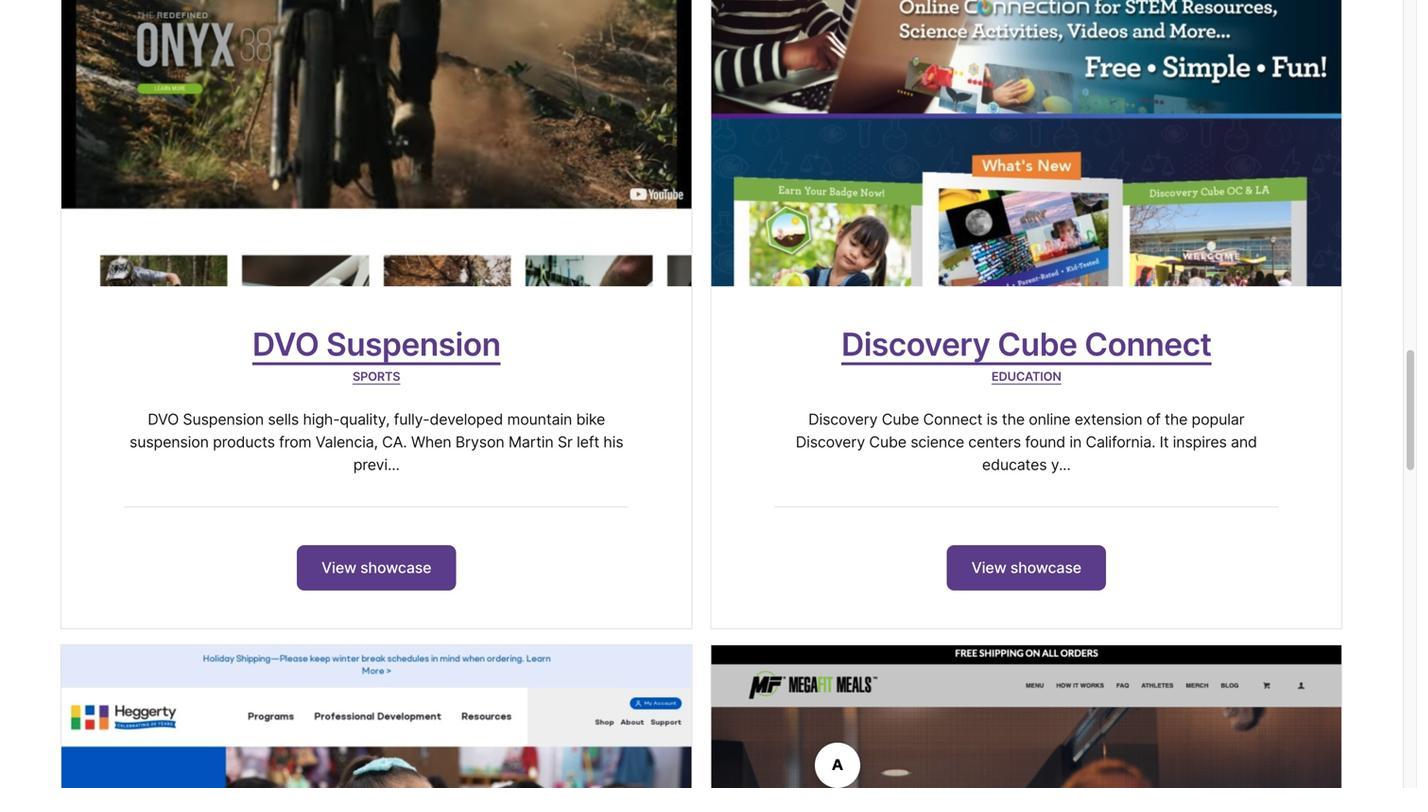Task type: vqa. For each thing, say whether or not it's contained in the screenshot.
the leftmost google
no



Task type: describe. For each thing, give the bounding box(es) containing it.
martin
[[509, 433, 554, 452]]

dvo for dvo suspension sells high-quality, fully-developed mountain bike suspension products from valencia, ca. when bryson martin sr left his previ...
[[148, 411, 179, 429]]

view showcase for connect
[[972, 559, 1082, 578]]

extension
[[1075, 411, 1143, 429]]

y...
[[1052, 456, 1071, 474]]

and
[[1232, 433, 1258, 452]]

left
[[577, 433, 600, 452]]

suspension for dvo suspension sports
[[326, 325, 501, 364]]

discovery cube connect education
[[842, 325, 1212, 384]]

suspension
[[130, 433, 209, 452]]

view showcase link for connect
[[947, 546, 1107, 591]]

suspension for dvo suspension sells high-quality, fully-developed mountain bike suspension products from valencia, ca. when bryson martin sr left his previ...
[[183, 411, 264, 429]]

from
[[279, 433, 312, 452]]

discovery for discovery cube connect education
[[842, 325, 991, 364]]

1 the from the left
[[1002, 411, 1025, 429]]

products
[[213, 433, 275, 452]]

of
[[1147, 411, 1161, 429]]

dvo suspension link
[[252, 325, 501, 364]]

bike
[[576, 411, 606, 429]]

educates
[[983, 456, 1047, 474]]

mountain
[[507, 411, 572, 429]]

previ...
[[353, 456, 400, 474]]

view for cube
[[972, 559, 1007, 578]]

online
[[1029, 411, 1071, 429]]

sr
[[558, 433, 573, 452]]

dvo suspension sells high-quality, fully-developed mountain bike suspension products from valencia, ca. when bryson martin sr left his previ...
[[130, 411, 624, 474]]

showcase for connect
[[1011, 559, 1082, 578]]

sports
[[353, 370, 401, 384]]

valencia,
[[316, 433, 378, 452]]

ca.
[[382, 433, 407, 452]]

popular
[[1192, 411, 1245, 429]]



Task type: locate. For each thing, give the bounding box(es) containing it.
2 view from the left
[[972, 559, 1007, 578]]

california.
[[1086, 433, 1156, 452]]

dvo up sells
[[252, 325, 319, 364]]

sports link
[[353, 370, 401, 384]]

2 view showcase link from the left
[[947, 546, 1107, 591]]

connect up of
[[1085, 325, 1212, 364]]

cube up education on the top of the page
[[998, 325, 1078, 364]]

connect up "science"
[[924, 411, 983, 429]]

view
[[322, 559, 357, 578], [972, 559, 1007, 578]]

found
[[1026, 433, 1066, 452]]

0 vertical spatial connect
[[1085, 325, 1212, 364]]

connect
[[1085, 325, 1212, 364], [924, 411, 983, 429]]

suspension up sports link
[[326, 325, 501, 364]]

1 vertical spatial dvo
[[148, 411, 179, 429]]

discovery
[[842, 325, 991, 364], [809, 411, 878, 429], [796, 433, 866, 452]]

0 vertical spatial suspension
[[326, 325, 501, 364]]

1 horizontal spatial the
[[1165, 411, 1188, 429]]

0 horizontal spatial showcase
[[360, 559, 432, 578]]

1 vertical spatial cube
[[882, 411, 920, 429]]

2 the from the left
[[1165, 411, 1188, 429]]

view showcase link for sports
[[297, 546, 456, 591]]

2 view showcase from the left
[[972, 559, 1082, 578]]

connect inside discovery cube connect education
[[1085, 325, 1212, 364]]

2 showcase from the left
[[1011, 559, 1082, 578]]

his
[[604, 433, 624, 452]]

science
[[911, 433, 965, 452]]

the
[[1002, 411, 1025, 429], [1165, 411, 1188, 429]]

quality,
[[340, 411, 390, 429]]

0 horizontal spatial the
[[1002, 411, 1025, 429]]

cube
[[998, 325, 1078, 364], [882, 411, 920, 429], [870, 433, 907, 452]]

view showcase
[[322, 559, 432, 578], [972, 559, 1082, 578]]

0 horizontal spatial view showcase
[[322, 559, 432, 578]]

education
[[992, 370, 1062, 384]]

1 view showcase from the left
[[322, 559, 432, 578]]

connect for discovery cube connect education
[[1085, 325, 1212, 364]]

0 horizontal spatial suspension
[[183, 411, 264, 429]]

1 vertical spatial connect
[[924, 411, 983, 429]]

2 vertical spatial discovery
[[796, 433, 866, 452]]

dvo suspension sports
[[252, 325, 501, 384]]

0 horizontal spatial dvo
[[148, 411, 179, 429]]

dvo for dvo suspension sports
[[252, 325, 319, 364]]

0 vertical spatial cube
[[998, 325, 1078, 364]]

1 vertical spatial suspension
[[183, 411, 264, 429]]

cube for discovery cube connect is the online extension of the popular discovery cube science centers found in california. it inspires and educates y...
[[882, 411, 920, 429]]

0 horizontal spatial view
[[322, 559, 357, 578]]

1 view from the left
[[322, 559, 357, 578]]

high-
[[303, 411, 340, 429]]

dvo inside dvo suspension sells high-quality, fully-developed mountain bike suspension products from valencia, ca. when bryson martin sr left his previ...
[[148, 411, 179, 429]]

showcase
[[360, 559, 432, 578], [1011, 559, 1082, 578]]

centers
[[969, 433, 1022, 452]]

discovery for discovery cube connect is the online extension of the popular discovery cube science centers found in california. it inspires and educates y...
[[809, 411, 878, 429]]

1 horizontal spatial connect
[[1085, 325, 1212, 364]]

fully-
[[394, 411, 430, 429]]

it
[[1160, 433, 1169, 452]]

2 vertical spatial cube
[[870, 433, 907, 452]]

view for suspension
[[322, 559, 357, 578]]

education link
[[992, 370, 1062, 384]]

when
[[411, 433, 452, 452]]

0 horizontal spatial view showcase link
[[297, 546, 456, 591]]

in
[[1070, 433, 1082, 452]]

suspension
[[326, 325, 501, 364], [183, 411, 264, 429]]

discovery inside discovery cube connect education
[[842, 325, 991, 364]]

1 horizontal spatial view showcase link
[[947, 546, 1107, 591]]

cube left "science"
[[870, 433, 907, 452]]

inspires
[[1173, 433, 1227, 452]]

showcase for sports
[[360, 559, 432, 578]]

1 horizontal spatial dvo
[[252, 325, 319, 364]]

0 horizontal spatial connect
[[924, 411, 983, 429]]

cube inside discovery cube connect education
[[998, 325, 1078, 364]]

0 vertical spatial dvo
[[252, 325, 319, 364]]

view showcase for sports
[[322, 559, 432, 578]]

dvo inside dvo suspension sports
[[252, 325, 319, 364]]

dvo
[[252, 325, 319, 364], [148, 411, 179, 429]]

0 vertical spatial discovery
[[842, 325, 991, 364]]

1 horizontal spatial showcase
[[1011, 559, 1082, 578]]

developed
[[430, 411, 503, 429]]

view showcase link
[[297, 546, 456, 591], [947, 546, 1107, 591]]

cube up "science"
[[882, 411, 920, 429]]

discovery cube connect is the online extension of the popular discovery cube science centers found in california. it inspires and educates y...
[[796, 411, 1258, 474]]

1 horizontal spatial view
[[972, 559, 1007, 578]]

connect inside discovery cube connect is the online extension of the popular discovery cube science centers found in california. it inspires and educates y...
[[924, 411, 983, 429]]

1 view showcase link from the left
[[297, 546, 456, 591]]

the right is at the right of page
[[1002, 411, 1025, 429]]

1 horizontal spatial suspension
[[326, 325, 501, 364]]

the right of
[[1165, 411, 1188, 429]]

suspension inside dvo suspension sports
[[326, 325, 501, 364]]

sells
[[268, 411, 299, 429]]

suspension up the 'products'
[[183, 411, 264, 429]]

suspension inside dvo suspension sells high-quality, fully-developed mountain bike suspension products from valencia, ca. when bryson martin sr left his previ...
[[183, 411, 264, 429]]

dvo up suspension
[[148, 411, 179, 429]]

1 vertical spatial discovery
[[809, 411, 878, 429]]

1 showcase from the left
[[360, 559, 432, 578]]

bryson
[[456, 433, 505, 452]]

connect for discovery cube connect is the online extension of the popular discovery cube science centers found in california. it inspires and educates y...
[[924, 411, 983, 429]]

1 horizontal spatial view showcase
[[972, 559, 1082, 578]]

is
[[987, 411, 998, 429]]

discovery cube connect link
[[842, 325, 1212, 364]]

cube for discovery cube connect education
[[998, 325, 1078, 364]]



